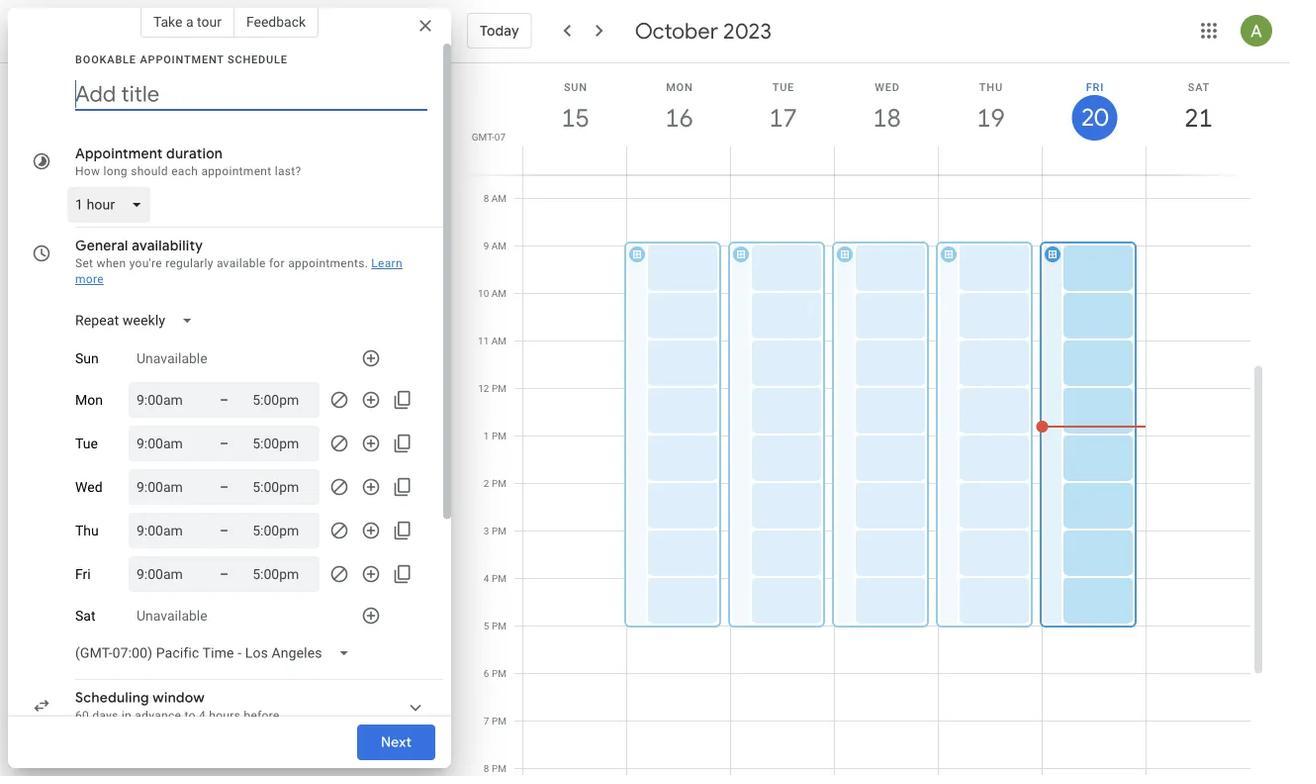 Task type: vqa. For each thing, say whether or not it's contained in the screenshot.


Task type: describe. For each thing, give the bounding box(es) containing it.
fri for fri
[[75, 566, 91, 582]]

pm for 5 pm
[[492, 620, 507, 632]]

19 column header
[[938, 63, 1043, 175]]

16
[[664, 101, 692, 134]]

8 for 8 am
[[484, 193, 489, 204]]

– for mon
[[220, 392, 229, 408]]

advance
[[135, 709, 181, 723]]

20 column header
[[1042, 63, 1147, 175]]

4 inside grid
[[484, 573, 489, 585]]

– for wed
[[220, 479, 229, 495]]

1 pm
[[484, 430, 507, 442]]

fri 20
[[1080, 81, 1108, 133]]

17 column header
[[731, 63, 835, 175]]

october 2023
[[635, 17, 772, 45]]

available
[[217, 256, 266, 270]]

long
[[104, 164, 128, 178]]

today button
[[467, 7, 532, 54]]

2
[[484, 478, 489, 490]]

sunday, october 15 element
[[553, 95, 598, 141]]

07
[[495, 131, 506, 143]]

in
[[122, 709, 132, 723]]

End time on Tuesdays text field
[[253, 432, 312, 455]]

learn
[[372, 256, 403, 270]]

pm for 2 pm
[[492, 478, 507, 490]]

general availability
[[75, 237, 203, 254]]

pm for 1 pm
[[492, 430, 507, 442]]

bookable appointment schedule
[[75, 53, 288, 65]]

5
[[484, 620, 489, 632]]

tue for tue
[[75, 435, 98, 452]]

End time on Thursdays text field
[[253, 519, 312, 542]]

– for thu
[[220, 522, 229, 539]]

thu for thu
[[75, 522, 99, 539]]

– for fri
[[220, 566, 229, 582]]

7 pm
[[484, 715, 507, 727]]

sun 15
[[560, 81, 589, 134]]

am for 9 am
[[492, 240, 507, 252]]

20
[[1080, 102, 1108, 133]]

Start time on Thursdays text field
[[137, 519, 196, 542]]

Start time on Tuesdays text field
[[137, 432, 196, 455]]

how
[[75, 164, 100, 178]]

thu for thu 19
[[980, 81, 1004, 93]]

19
[[976, 101, 1004, 134]]

tour
[[197, 13, 222, 30]]

2023
[[724, 17, 772, 45]]

last?
[[275, 164, 301, 178]]

5 pm
[[484, 620, 507, 632]]

monday, october 16 element
[[657, 95, 702, 141]]

duration
[[166, 145, 223, 162]]

mon for mon 16
[[666, 81, 694, 93]]

18
[[872, 101, 900, 134]]

hours
[[209, 709, 241, 723]]

mon for mon
[[75, 392, 103, 408]]

12
[[478, 383, 489, 394]]

1
[[484, 430, 489, 442]]

16 column header
[[627, 63, 732, 175]]

15 column header
[[523, 63, 628, 175]]

60
[[75, 709, 89, 723]]

availability
[[132, 237, 203, 254]]

10 am
[[478, 288, 507, 299]]

gmt-07
[[472, 131, 506, 143]]

learn more
[[75, 256, 403, 286]]

appointments.
[[288, 256, 368, 270]]

appointment
[[140, 53, 224, 65]]

18 column header
[[835, 63, 939, 175]]

End time on Fridays text field
[[253, 562, 312, 586]]

take a tour button
[[140, 6, 235, 38]]

appointment
[[75, 145, 163, 162]]

mon 16
[[664, 81, 694, 134]]

scheduling
[[75, 689, 149, 707]]

you're
[[129, 256, 162, 270]]

pm for 6 pm
[[492, 668, 507, 680]]

8 pm
[[484, 763, 507, 775]]

a
[[186, 13, 194, 30]]

2 pm
[[484, 478, 507, 490]]



Task type: locate. For each thing, give the bounding box(es) containing it.
4 pm from the top
[[492, 525, 507, 537]]

appointment
[[201, 164, 272, 178]]

Add title text field
[[75, 79, 428, 109]]

schedule
[[228, 53, 288, 65]]

sun for sun
[[75, 350, 99, 367]]

learn more link
[[75, 256, 403, 286]]

1 vertical spatial tue
[[75, 435, 98, 452]]

tue up tuesday, october 17 element
[[773, 81, 795, 93]]

am right 11
[[492, 335, 507, 347]]

bookable
[[75, 53, 137, 65]]

21
[[1184, 101, 1212, 134]]

End time on Wednesdays text field
[[253, 475, 312, 499]]

0 vertical spatial sun
[[564, 81, 588, 93]]

am
[[492, 193, 507, 204], [492, 240, 507, 252], [492, 288, 507, 299], [492, 335, 507, 347]]

15
[[560, 101, 589, 134]]

2 am from the top
[[492, 240, 507, 252]]

pm right 5
[[492, 620, 507, 632]]

1 unavailable from the top
[[137, 350, 208, 367]]

pm for 7 pm
[[492, 715, 507, 727]]

1 vertical spatial 8
[[484, 763, 489, 775]]

0 vertical spatial unavailable
[[137, 350, 208, 367]]

4 am from the top
[[492, 335, 507, 347]]

– left end time on wednesdays 'text box'
[[220, 479, 229, 495]]

1 horizontal spatial thu
[[980, 81, 1004, 93]]

11
[[478, 335, 489, 347]]

8
[[484, 193, 489, 204], [484, 763, 489, 775]]

1 vertical spatial sat
[[75, 608, 96, 624]]

should
[[131, 164, 168, 178]]

grid
[[459, 63, 1267, 776]]

pm right the 12
[[492, 383, 507, 394]]

pm right 6
[[492, 668, 507, 680]]

1 – from the top
[[220, 392, 229, 408]]

pm right 1
[[492, 430, 507, 442]]

mon up 'monday, october 16' element
[[666, 81, 694, 93]]

today
[[480, 22, 519, 40]]

6 pm from the top
[[492, 620, 507, 632]]

sat
[[1189, 81, 1211, 93], [75, 608, 96, 624]]

1 vertical spatial 4
[[199, 709, 206, 723]]

4 inside scheduling window 60 days in advance to 4 hours before
[[199, 709, 206, 723]]

3 pm
[[484, 525, 507, 537]]

sat up scheduling
[[75, 608, 96, 624]]

2 – from the top
[[220, 435, 229, 451]]

saturday, october 21 element
[[1177, 95, 1222, 141]]

wed
[[875, 81, 900, 93], [75, 479, 102, 495]]

sun down more
[[75, 350, 99, 367]]

grid containing 15
[[459, 63, 1267, 776]]

0 horizontal spatial tue
[[75, 435, 98, 452]]

days
[[92, 709, 118, 723]]

tue 17
[[768, 81, 796, 134]]

2 pm from the top
[[492, 430, 507, 442]]

fri up 20
[[1087, 81, 1105, 93]]

Start time on Mondays text field
[[137, 388, 196, 412]]

sat up saturday, october 21 element
[[1189, 81, 1211, 93]]

unavailable for sat
[[137, 608, 208, 624]]

sun
[[564, 81, 588, 93], [75, 350, 99, 367]]

am for 10 am
[[492, 288, 507, 299]]

thursday, october 19 element
[[969, 95, 1014, 141]]

pm up '5 pm'
[[492, 573, 507, 585]]

1 horizontal spatial sun
[[564, 81, 588, 93]]

4 right to
[[199, 709, 206, 723]]

before
[[244, 709, 280, 723]]

9
[[484, 240, 489, 252]]

0 vertical spatial fri
[[1087, 81, 1105, 93]]

feedback button
[[235, 6, 319, 38]]

7
[[484, 715, 489, 727]]

sun up sunday, october 15 element
[[564, 81, 588, 93]]

None field
[[67, 187, 159, 223], [67, 303, 209, 339], [67, 636, 366, 671], [67, 187, 159, 223], [67, 303, 209, 339], [67, 636, 366, 671]]

mon
[[666, 81, 694, 93], [75, 392, 103, 408]]

pm right the 3
[[492, 525, 507, 537]]

1 vertical spatial unavailable
[[137, 608, 208, 624]]

2 8 from the top
[[484, 763, 489, 775]]

0 vertical spatial 8
[[484, 193, 489, 204]]

fri left start time on fridays text field
[[75, 566, 91, 582]]

0 vertical spatial mon
[[666, 81, 694, 93]]

0 horizontal spatial sat
[[75, 608, 96, 624]]

4 up 5
[[484, 573, 489, 585]]

1 pm from the top
[[492, 383, 507, 394]]

thu 19
[[976, 81, 1004, 134]]

1 horizontal spatial mon
[[666, 81, 694, 93]]

3 pm from the top
[[492, 478, 507, 490]]

12 pm
[[478, 383, 507, 394]]

1 horizontal spatial fri
[[1087, 81, 1105, 93]]

am for 11 am
[[492, 335, 507, 347]]

1 vertical spatial wed
[[75, 479, 102, 495]]

general
[[75, 237, 128, 254]]

Start time on Wednesdays text field
[[137, 475, 196, 499]]

3 – from the top
[[220, 479, 229, 495]]

1 vertical spatial sun
[[75, 350, 99, 367]]

5 – from the top
[[220, 566, 229, 582]]

for
[[269, 256, 285, 270]]

tue
[[773, 81, 795, 93], [75, 435, 98, 452]]

october
[[635, 17, 719, 45]]

3
[[484, 525, 489, 537]]

mon left start time on mondays text field
[[75, 392, 103, 408]]

sun inside sun 15
[[564, 81, 588, 93]]

set when you're regularly available for appointments.
[[75, 256, 368, 270]]

0 vertical spatial wed
[[875, 81, 900, 93]]

wed for wed
[[75, 479, 102, 495]]

9 am
[[484, 240, 507, 252]]

17
[[768, 101, 796, 134]]

8 for 8 pm
[[484, 763, 489, 775]]

– left 'end time on tuesdays' text box
[[220, 435, 229, 451]]

feedback
[[246, 13, 306, 30]]

friday, october 20, today element
[[1073, 95, 1118, 141]]

0 horizontal spatial fri
[[75, 566, 91, 582]]

4
[[484, 573, 489, 585], [199, 709, 206, 723]]

appointment duration how long should each appointment last?
[[75, 145, 301, 178]]

1 horizontal spatial tue
[[773, 81, 795, 93]]

pm for 4 pm
[[492, 573, 507, 585]]

6
[[484, 668, 489, 680]]

more
[[75, 272, 104, 286]]

9 pm from the top
[[492, 763, 507, 775]]

scheduling window 60 days in advance to 4 hours before
[[75, 689, 280, 723]]

pm
[[492, 383, 507, 394], [492, 430, 507, 442], [492, 478, 507, 490], [492, 525, 507, 537], [492, 573, 507, 585], [492, 620, 507, 632], [492, 668, 507, 680], [492, 715, 507, 727], [492, 763, 507, 775]]

0 horizontal spatial 4
[[199, 709, 206, 723]]

pm right 2
[[492, 478, 507, 490]]

5 pm from the top
[[492, 573, 507, 585]]

unavailable up start time on mondays text field
[[137, 350, 208, 367]]

thu inside thu 19
[[980, 81, 1004, 93]]

thu left start time on thursdays text field
[[75, 522, 99, 539]]

tue left the start time on tuesdays "text field"
[[75, 435, 98, 452]]

tue inside tue 17
[[773, 81, 795, 93]]

fri for fri 20
[[1087, 81, 1105, 93]]

next
[[381, 734, 412, 751]]

pm for 12 pm
[[492, 383, 507, 394]]

wed for wed 18
[[875, 81, 900, 93]]

– left end time on mondays text box
[[220, 392, 229, 408]]

1 vertical spatial fri
[[75, 566, 91, 582]]

0 horizontal spatial thu
[[75, 522, 99, 539]]

wed up wednesday, october 18 element
[[875, 81, 900, 93]]

sun for sun 15
[[564, 81, 588, 93]]

8 am
[[484, 193, 507, 204]]

sat 21
[[1184, 81, 1212, 134]]

8 up 9
[[484, 193, 489, 204]]

– left end time on fridays text box
[[220, 566, 229, 582]]

pm down 7 pm
[[492, 763, 507, 775]]

4 – from the top
[[220, 522, 229, 539]]

0 vertical spatial sat
[[1189, 81, 1211, 93]]

mon inside the mon 16
[[666, 81, 694, 93]]

wed 18
[[872, 81, 900, 134]]

pm right 7
[[492, 715, 507, 727]]

am up 9 am
[[492, 193, 507, 204]]

10
[[478, 288, 489, 299]]

unavailable
[[137, 350, 208, 367], [137, 608, 208, 624]]

regularly
[[165, 256, 213, 270]]

when
[[97, 256, 126, 270]]

6 pm
[[484, 668, 507, 680]]

take a tour
[[153, 13, 222, 30]]

next button
[[357, 719, 436, 766]]

gmt-
[[472, 131, 495, 143]]

4 pm
[[484, 573, 507, 585]]

11 am
[[478, 335, 507, 347]]

thu
[[980, 81, 1004, 93], [75, 522, 99, 539]]

1 vertical spatial thu
[[75, 522, 99, 539]]

tue for tue 17
[[773, 81, 795, 93]]

tuesday, october 17 element
[[761, 95, 806, 141]]

thu up thursday, october 19 element
[[980, 81, 1004, 93]]

set
[[75, 256, 93, 270]]

window
[[153, 689, 205, 707]]

0 vertical spatial tue
[[773, 81, 795, 93]]

2 unavailable from the top
[[137, 608, 208, 624]]

am for 8 am
[[492, 193, 507, 204]]

0 vertical spatial 4
[[484, 573, 489, 585]]

am right 10 at left top
[[492, 288, 507, 299]]

pm for 3 pm
[[492, 525, 507, 537]]

7 pm from the top
[[492, 668, 507, 680]]

0 horizontal spatial wed
[[75, 479, 102, 495]]

1 horizontal spatial wed
[[875, 81, 900, 93]]

8 pm from the top
[[492, 715, 507, 727]]

sat inside sat 21
[[1189, 81, 1211, 93]]

1 vertical spatial mon
[[75, 392, 103, 408]]

unavailable for sun
[[137, 350, 208, 367]]

– for tue
[[220, 435, 229, 451]]

1 8 from the top
[[484, 193, 489, 204]]

8 down 7
[[484, 763, 489, 775]]

unavailable down start time on fridays text field
[[137, 608, 208, 624]]

0 horizontal spatial sun
[[75, 350, 99, 367]]

sat for sat
[[75, 608, 96, 624]]

fri inside fri 20
[[1087, 81, 1105, 93]]

21 column header
[[1146, 63, 1251, 175]]

3 am from the top
[[492, 288, 507, 299]]

sat for sat 21
[[1189, 81, 1211, 93]]

Start time on Fridays text field
[[137, 562, 196, 586]]

take
[[153, 13, 183, 30]]

1 horizontal spatial sat
[[1189, 81, 1211, 93]]

– left end time on thursdays text field
[[220, 522, 229, 539]]

0 horizontal spatial mon
[[75, 392, 103, 408]]

am right 9
[[492, 240, 507, 252]]

wed left start time on wednesdays 'text box'
[[75, 479, 102, 495]]

End time on Mondays text field
[[253, 388, 312, 412]]

wednesday, october 18 element
[[865, 95, 910, 141]]

1 am from the top
[[492, 193, 507, 204]]

1 horizontal spatial 4
[[484, 573, 489, 585]]

fri
[[1087, 81, 1105, 93], [75, 566, 91, 582]]

wed inside wed 18
[[875, 81, 900, 93]]

to
[[185, 709, 196, 723]]

0 vertical spatial thu
[[980, 81, 1004, 93]]

each
[[171, 164, 198, 178]]

pm for 8 pm
[[492, 763, 507, 775]]



